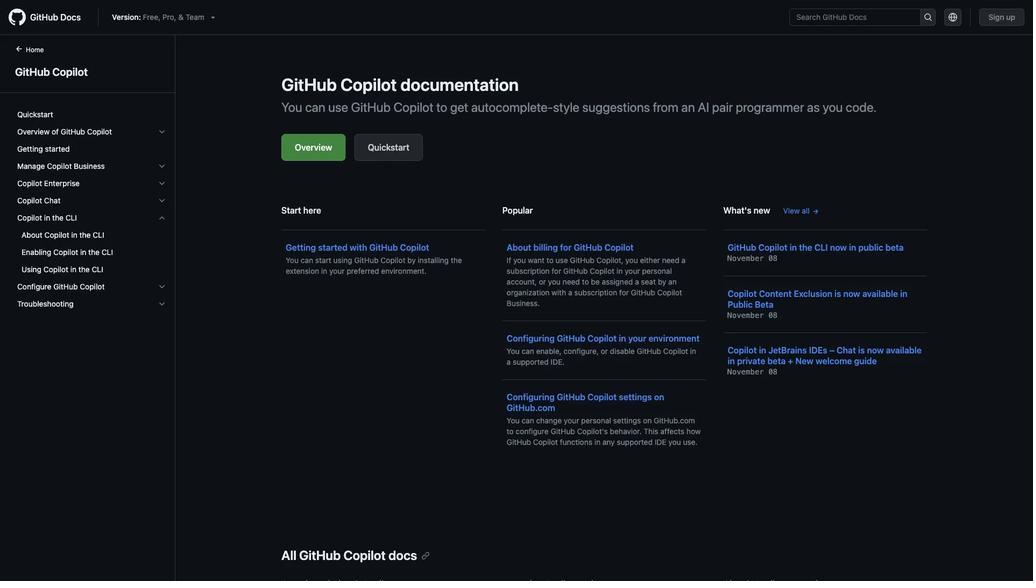 Task type: locate. For each thing, give the bounding box(es) containing it.
beta
[[886, 243, 904, 253], [768, 356, 786, 366]]

can
[[305, 100, 326, 115], [301, 256, 313, 265], [522, 347, 535, 356], [522, 417, 535, 425]]

a right either
[[682, 256, 686, 265]]

your up "functions"
[[564, 417, 580, 425]]

supported down enable,
[[513, 358, 549, 367]]

3 november 08 element from the top
[[728, 368, 778, 377]]

chat right –
[[837, 345, 857, 356]]

1 horizontal spatial supported
[[617, 438, 653, 447]]

1 vertical spatial by
[[658, 278, 667, 286]]

started inside getting started with github copilot you can start using github copilot by installing the extension in your preferred environment.
[[318, 243, 348, 253]]

0 vertical spatial started
[[45, 145, 70, 153]]

disable
[[610, 347, 635, 356]]

0 horizontal spatial beta
[[768, 356, 786, 366]]

0 horizontal spatial supported
[[513, 358, 549, 367]]

can inside 'github copilot documentation you can use github copilot to get autocomplete-style suggestions from an ai pair programmer as you code.'
[[305, 100, 326, 115]]

subscription
[[507, 267, 550, 276], [575, 288, 618, 297]]

quickstart link
[[13, 106, 171, 123], [355, 134, 423, 161]]

0 horizontal spatial an
[[669, 278, 677, 286]]

home link
[[11, 45, 61, 55]]

cli down about copilot in the cli link
[[102, 248, 113, 257]]

is
[[835, 289, 842, 299], [859, 345, 865, 356]]

1 vertical spatial personal
[[582, 417, 612, 425]]

sc 9kayk9 0 image inside copilot chat dropdown button
[[158, 197, 166, 205]]

started down of
[[45, 145, 70, 153]]

3 november from the top
[[728, 368, 764, 377]]

can up configure
[[522, 417, 535, 425]]

copilot inside copilot content exclusion is now available in public beta november 08
[[728, 289, 757, 299]]

overview for overview of github copilot
[[17, 127, 50, 136]]

copilot in the cli element
[[9, 209, 175, 278], [9, 227, 175, 278]]

sc 9kayk9 0 image
[[158, 128, 166, 136], [158, 162, 166, 171], [158, 179, 166, 188]]

november 08 element down private
[[728, 368, 778, 377]]

0 vertical spatial an
[[682, 100, 695, 115]]

is inside copilot content exclusion is now available in public beta november 08
[[835, 289, 842, 299]]

github copilot element
[[0, 44, 176, 580]]

select language: current language is english image
[[949, 13, 958, 22]]

your up disable
[[629, 334, 647, 344]]

0 vertical spatial sc 9kayk9 0 image
[[158, 128, 166, 136]]

to left be
[[582, 278, 589, 286]]

1 vertical spatial chat
[[837, 345, 857, 356]]

configuring for configuring github copilot settings on github.com
[[507, 392, 555, 403]]

0 horizontal spatial getting
[[17, 145, 43, 153]]

the for enabling
[[88, 248, 100, 257]]

quickstart
[[17, 110, 53, 119], [368, 142, 410, 153]]

manage copilot business button
[[13, 158, 171, 175]]

0 vertical spatial by
[[408, 256, 416, 265]]

or
[[539, 278, 546, 286], [601, 347, 608, 356]]

getting inside the github copilot element
[[17, 145, 43, 153]]

for down "assigned"
[[620, 288, 629, 297]]

copilot,
[[597, 256, 624, 265]]

1 horizontal spatial beta
[[886, 243, 904, 253]]

getting up extension on the left of page
[[286, 243, 316, 253]]

2 sc 9kayk9 0 image from the top
[[158, 162, 166, 171]]

1 vertical spatial settings
[[614, 417, 641, 425]]

by
[[408, 256, 416, 265], [658, 278, 667, 286]]

0 vertical spatial need
[[663, 256, 680, 265]]

1 horizontal spatial with
[[552, 288, 567, 297]]

1 vertical spatial about
[[507, 243, 532, 253]]

github inside github copilot in the cli now in public beta november 08
[[728, 243, 757, 253]]

configure github copilot
[[17, 282, 105, 291]]

1 horizontal spatial getting
[[286, 243, 316, 253]]

to left configure
[[507, 427, 514, 436]]

start
[[315, 256, 332, 265]]

organization
[[507, 288, 550, 297]]

new
[[796, 356, 814, 366]]

november 08 element up the content
[[728, 254, 778, 263]]

you up extension on the left of page
[[286, 256, 299, 265]]

2 vertical spatial 08
[[769, 368, 778, 377]]

0 vertical spatial github.com
[[507, 403, 556, 413]]

the inside using copilot in the cli link
[[79, 265, 90, 274]]

0 horizontal spatial chat
[[44, 196, 61, 205]]

extension
[[286, 267, 319, 276]]

copilot's
[[578, 427, 608, 436]]

get
[[450, 100, 469, 115]]

chat
[[44, 196, 61, 205], [837, 345, 857, 356]]

november up the content
[[728, 254, 764, 263]]

can left enable,
[[522, 347, 535, 356]]

change
[[537, 417, 562, 425]]

0 horizontal spatial quickstart
[[17, 110, 53, 119]]

sc 9kayk9 0 image for configure github copilot
[[158, 283, 166, 291]]

the
[[52, 214, 63, 222], [79, 231, 91, 240], [800, 243, 813, 253], [88, 248, 100, 257], [451, 256, 462, 265], [79, 265, 90, 274]]

1 vertical spatial getting
[[286, 243, 316, 253]]

with right organization
[[552, 288, 567, 297]]

started inside the github copilot element
[[45, 145, 70, 153]]

want
[[528, 256, 545, 265]]

with inside 'about billing for github copilot if you want to use github copilot, you either need a subscription for github copilot in your personal account, or you need to be assigned a seat by an organization  with a subscription for github copilot business.'
[[552, 288, 567, 297]]

1 horizontal spatial about
[[507, 243, 532, 253]]

an inside 'github copilot documentation you can use github copilot to get autocomplete-style suggestions from an ai pair programmer as you code.'
[[682, 100, 695, 115]]

1 vertical spatial beta
[[768, 356, 786, 366]]

style
[[554, 100, 580, 115]]

chat down copilot enterprise
[[44, 196, 61, 205]]

the inside github copilot in the cli now in public beta november 08
[[800, 243, 813, 253]]

for down billing
[[552, 267, 562, 276]]

1 november from the top
[[728, 254, 764, 263]]

1 sc 9kayk9 0 image from the top
[[158, 128, 166, 136]]

1 08 from the top
[[769, 254, 778, 263]]

sc 9kayk9 0 image inside configure github copilot dropdown button
[[158, 283, 166, 291]]

sc 9kayk9 0 image for github
[[158, 128, 166, 136]]

1 vertical spatial november 08 element
[[728, 311, 778, 320]]

personal
[[643, 267, 672, 276], [582, 417, 612, 425]]

now right exclusion
[[844, 289, 861, 299]]

cli down enabling copilot in the cli link
[[92, 265, 103, 274]]

an
[[682, 100, 695, 115], [669, 278, 677, 286]]

configuring for configuring github copilot in your environment
[[507, 334, 555, 344]]

08
[[769, 254, 778, 263], [769, 311, 778, 320], [769, 368, 778, 377]]

available
[[863, 289, 899, 299], [887, 345, 922, 356]]

1 horizontal spatial on
[[655, 392, 665, 403]]

or left disable
[[601, 347, 608, 356]]

in inside getting started with github copilot you can start using github copilot by installing the extension in your preferred environment.
[[321, 267, 327, 276]]

use up overview link
[[329, 100, 348, 115]]

with up using
[[350, 243, 367, 253]]

or up organization
[[539, 278, 546, 286]]

personal down either
[[643, 267, 672, 276]]

you right as
[[823, 100, 843, 115]]

1 horizontal spatial quickstart
[[368, 142, 410, 153]]

start
[[282, 205, 301, 216]]

or inside 'about billing for github copilot if you want to use github copilot, you either need a subscription for github copilot in your personal account, or you need to be assigned a seat by an organization  with a subscription for github copilot business.'
[[539, 278, 546, 286]]

the up about copilot in the cli
[[52, 214, 63, 222]]

4 sc 9kayk9 0 image from the top
[[158, 300, 166, 309]]

getting inside getting started with github copilot you can start using github copilot by installing the extension in your preferred environment.
[[286, 243, 316, 253]]

08 inside github copilot in the cli now in public beta november 08
[[769, 254, 778, 263]]

1 vertical spatial on
[[644, 417, 652, 425]]

started for getting started with github copilot you can start using github copilot by installing the extension in your preferred environment.
[[318, 243, 348, 253]]

an left ai
[[682, 100, 695, 115]]

by right seat
[[658, 278, 667, 286]]

0 horizontal spatial started
[[45, 145, 70, 153]]

2 vertical spatial november 08 element
[[728, 368, 778, 377]]

functions
[[560, 438, 593, 447]]

you left either
[[626, 256, 638, 265]]

0 vertical spatial supported
[[513, 358, 549, 367]]

use down billing
[[556, 256, 568, 265]]

0 horizontal spatial overview
[[17, 127, 50, 136]]

the down all
[[800, 243, 813, 253]]

use
[[329, 100, 348, 115], [556, 256, 568, 265]]

to left get
[[437, 100, 448, 115]]

the for about
[[79, 231, 91, 240]]

2 vertical spatial now
[[868, 345, 885, 356]]

you
[[823, 100, 843, 115], [514, 256, 526, 265], [626, 256, 638, 265], [548, 278, 561, 286], [669, 438, 682, 447]]

about for billing
[[507, 243, 532, 253]]

configuring up the change
[[507, 392, 555, 403]]

getting up the manage
[[17, 145, 43, 153]]

can inside the "configuring github copilot in your environment you can enable, configure, or disable github copilot in a supported ide."
[[522, 347, 535, 356]]

0 horizontal spatial about
[[22, 231, 42, 240]]

08 for copilot
[[769, 254, 778, 263]]

beta left +
[[768, 356, 786, 366]]

0 vertical spatial is
[[835, 289, 842, 299]]

ide
[[655, 438, 667, 447]]

is up guide
[[859, 345, 865, 356]]

github docs link
[[9, 9, 89, 26]]

2 copilot in the cli element from the top
[[9, 227, 175, 278]]

0 vertical spatial personal
[[643, 267, 672, 276]]

november inside copilot content exclusion is now available in public beta november 08
[[728, 311, 764, 320]]

you inside configuring github copilot settings on github.com you can change your personal settings on github.com to configure github copilot's behavior. this affects how github copilot functions in any supported ide you use.
[[507, 417, 520, 425]]

in inside dropdown button
[[44, 214, 50, 222]]

november 08 element down beta
[[728, 311, 778, 320]]

1 horizontal spatial or
[[601, 347, 608, 356]]

started for getting started
[[45, 145, 70, 153]]

a left seat
[[635, 278, 639, 286]]

using copilot in the cli link
[[13, 261, 171, 278]]

sign up link
[[980, 9, 1025, 26]]

copilot chat button
[[13, 192, 171, 209]]

0 horizontal spatial with
[[350, 243, 367, 253]]

1 configuring from the top
[[507, 334, 555, 344]]

code.
[[846, 100, 877, 115]]

1 vertical spatial is
[[859, 345, 865, 356]]

the down enabling copilot in the cli link
[[79, 265, 90, 274]]

the inside about copilot in the cli link
[[79, 231, 91, 240]]

a
[[682, 256, 686, 265], [635, 278, 639, 286], [569, 288, 573, 297], [507, 358, 511, 367]]

1 horizontal spatial quickstart link
[[355, 134, 423, 161]]

now up guide
[[868, 345, 885, 356]]

the inside enabling copilot in the cli link
[[88, 248, 100, 257]]

copilot inside copilot in jetbrains ides – chat is now available in private beta + new welcome guide november 08
[[728, 345, 757, 356]]

the down 'copilot in the cli' dropdown button
[[79, 231, 91, 240]]

your
[[330, 267, 345, 276], [625, 267, 641, 276], [629, 334, 647, 344], [564, 417, 580, 425]]

0 horizontal spatial by
[[408, 256, 416, 265]]

need left be
[[563, 278, 580, 286]]

all
[[282, 548, 297, 563]]

can up extension on the left of page
[[301, 256, 313, 265]]

for right billing
[[561, 243, 572, 253]]

1 horizontal spatial is
[[859, 345, 865, 356]]

0 vertical spatial with
[[350, 243, 367, 253]]

3 08 from the top
[[769, 368, 778, 377]]

1 copilot in the cli element from the top
[[9, 209, 175, 278]]

0 horizontal spatial or
[[539, 278, 546, 286]]

0 vertical spatial about
[[22, 231, 42, 240]]

2 november from the top
[[728, 311, 764, 320]]

1 vertical spatial for
[[552, 267, 562, 276]]

november inside github copilot in the cli now in public beta november 08
[[728, 254, 764, 263]]

1 vertical spatial started
[[318, 243, 348, 253]]

0 vertical spatial chat
[[44, 196, 61, 205]]

november inside copilot in jetbrains ides – chat is now available in private beta + new welcome guide november 08
[[728, 368, 764, 377]]

you left enable,
[[507, 347, 520, 356]]

2 vertical spatial november
[[728, 368, 764, 377]]

started up start
[[318, 243, 348, 253]]

by up environment.
[[408, 256, 416, 265]]

for
[[561, 243, 572, 253], [552, 267, 562, 276], [620, 288, 629, 297]]

0 vertical spatial on
[[655, 392, 665, 403]]

1 vertical spatial 08
[[769, 311, 778, 320]]

all github copilot docs
[[282, 548, 417, 563]]

sc 9kayk9 0 image inside 'overview of github copilot' dropdown button
[[158, 128, 166, 136]]

copilot in the cli
[[17, 214, 77, 222]]

0 vertical spatial now
[[831, 243, 848, 253]]

the for github
[[800, 243, 813, 253]]

0 vertical spatial beta
[[886, 243, 904, 253]]

github.com up the change
[[507, 403, 556, 413]]

1 sc 9kayk9 0 image from the top
[[158, 197, 166, 205]]

sc 9kayk9 0 image inside troubleshooting dropdown button
[[158, 300, 166, 309]]

enable,
[[537, 347, 562, 356]]

the inside 'copilot in the cli' dropdown button
[[52, 214, 63, 222]]

can up overview link
[[305, 100, 326, 115]]

you up overview link
[[282, 100, 303, 115]]

personal up the copilot's
[[582, 417, 612, 425]]

overview link
[[282, 134, 346, 161]]

1 horizontal spatial use
[[556, 256, 568, 265]]

08 down jetbrains
[[769, 368, 778, 377]]

november down public
[[728, 311, 764, 320]]

2 november 08 element from the top
[[728, 311, 778, 320]]

need right either
[[663, 256, 680, 265]]

copilot enterprise
[[17, 179, 80, 188]]

1 horizontal spatial subscription
[[575, 288, 618, 297]]

to
[[437, 100, 448, 115], [547, 256, 554, 265], [582, 278, 589, 286], [507, 427, 514, 436]]

supported down behavior.
[[617, 438, 653, 447]]

about for copilot
[[22, 231, 42, 240]]

chat inside dropdown button
[[44, 196, 61, 205]]

1 horizontal spatial overview
[[295, 142, 333, 153]]

0 vertical spatial getting
[[17, 145, 43, 153]]

about up enabling
[[22, 231, 42, 240]]

configuring inside the "configuring github copilot in your environment you can enable, configure, or disable github copilot in a supported ide."
[[507, 334, 555, 344]]

subscription down be
[[575, 288, 618, 297]]

troubleshooting
[[17, 300, 74, 309]]

overview inside dropdown button
[[17, 127, 50, 136]]

all github copilot docs link
[[282, 548, 430, 563]]

beta right public
[[886, 243, 904, 253]]

affects
[[661, 427, 685, 436]]

0 vertical spatial subscription
[[507, 267, 550, 276]]

1 vertical spatial supported
[[617, 438, 653, 447]]

november for copilot
[[728, 311, 764, 320]]

0 horizontal spatial is
[[835, 289, 842, 299]]

08 for content
[[769, 311, 778, 320]]

about inside 'about billing for github copilot if you want to use github copilot, you either need a subscription for github copilot in your personal account, or you need to be assigned a seat by an organization  with a subscription for github copilot business.'
[[507, 243, 532, 253]]

3 sc 9kayk9 0 image from the top
[[158, 179, 166, 188]]

what's
[[724, 205, 752, 216]]

started
[[45, 145, 70, 153], [318, 243, 348, 253]]

0 vertical spatial for
[[561, 243, 572, 253]]

0 vertical spatial overview
[[17, 127, 50, 136]]

personal inside configuring github copilot settings on github.com you can change your personal settings on github.com to configure github copilot's behavior. this affects how github copilot functions in any supported ide you use.
[[582, 417, 612, 425]]

0 vertical spatial available
[[863, 289, 899, 299]]

1 horizontal spatial an
[[682, 100, 695, 115]]

1 vertical spatial overview
[[295, 142, 333, 153]]

1 horizontal spatial need
[[663, 256, 680, 265]]

1 horizontal spatial chat
[[837, 345, 857, 356]]

github.com up affects
[[654, 417, 696, 425]]

08 inside copilot content exclusion is now available in public beta november 08
[[769, 311, 778, 320]]

about inside copilot in the cli element
[[22, 231, 42, 240]]

you down affects
[[669, 438, 682, 447]]

1 vertical spatial available
[[887, 345, 922, 356]]

1 vertical spatial november
[[728, 311, 764, 320]]

cli for enabling
[[102, 248, 113, 257]]

the right installing
[[451, 256, 462, 265]]

cli up about copilot in the cli
[[66, 214, 77, 222]]

2 configuring from the top
[[507, 392, 555, 403]]

3 sc 9kayk9 0 image from the top
[[158, 283, 166, 291]]

1 vertical spatial sc 9kayk9 0 image
[[158, 162, 166, 171]]

supported
[[513, 358, 549, 367], [617, 438, 653, 447]]

2 vertical spatial for
[[620, 288, 629, 297]]

enabling copilot in the cli
[[22, 248, 113, 257]]

1 horizontal spatial github.com
[[654, 417, 696, 425]]

docs
[[389, 548, 417, 563]]

1 horizontal spatial started
[[318, 243, 348, 253]]

sc 9kayk9 0 image
[[158, 197, 166, 205], [158, 214, 166, 222], [158, 283, 166, 291], [158, 300, 166, 309]]

to inside configuring github copilot settings on github.com you can change your personal settings on github.com to configure github copilot's behavior. this affects how github copilot functions in any supported ide you use.
[[507, 427, 514, 436]]

pair
[[713, 100, 733, 115]]

0 vertical spatial use
[[329, 100, 348, 115]]

using copilot in the cli
[[22, 265, 103, 274]]

jetbrains
[[769, 345, 808, 356]]

getting started
[[17, 145, 70, 153]]

a left ide.
[[507, 358, 511, 367]]

2 08 from the top
[[769, 311, 778, 320]]

0 horizontal spatial use
[[329, 100, 348, 115]]

up
[[1007, 13, 1016, 22]]

0 vertical spatial 08
[[769, 254, 778, 263]]

november 08 element
[[728, 254, 778, 263], [728, 311, 778, 320], [728, 368, 778, 377]]

your up "assigned"
[[625, 267, 641, 276]]

the down about copilot in the cli link
[[88, 248, 100, 257]]

all
[[803, 207, 810, 215]]

1 november 08 element from the top
[[728, 254, 778, 263]]

a right organization
[[569, 288, 573, 297]]

subscription up account,
[[507, 267, 550, 276]]

your down using
[[330, 267, 345, 276]]

1 horizontal spatial personal
[[643, 267, 672, 276]]

0 vertical spatial quickstart
[[17, 110, 53, 119]]

manage copilot business
[[17, 162, 105, 171]]

1 vertical spatial quickstart
[[368, 142, 410, 153]]

configuring
[[507, 334, 555, 344], [507, 392, 555, 403]]

1 vertical spatial need
[[563, 278, 580, 286]]

overview of github copilot button
[[13, 123, 171, 141]]

cli down view all link
[[815, 243, 829, 253]]

november down private
[[728, 368, 764, 377]]

your inside the "configuring github copilot in your environment you can enable, configure, or disable github copilot in a supported ide."
[[629, 334, 647, 344]]

overview of github copilot
[[17, 127, 112, 136]]

0 vertical spatial configuring
[[507, 334, 555, 344]]

Search GitHub Docs search field
[[791, 9, 921, 25]]

1 vertical spatial use
[[556, 256, 568, 265]]

0 vertical spatial or
[[539, 278, 546, 286]]

sc 9kayk9 0 image inside manage copilot business dropdown button
[[158, 162, 166, 171]]

1 vertical spatial quickstart link
[[355, 134, 423, 161]]

an right seat
[[669, 278, 677, 286]]

you inside 'github copilot documentation you can use github copilot to get autocomplete-style suggestions from an ai pair programmer as you code.'
[[823, 100, 843, 115]]

sc 9kayk9 0 image inside 'copilot in the cli' dropdown button
[[158, 214, 166, 222]]

november 08 element for content
[[728, 311, 778, 320]]

cli inside github copilot in the cli now in public beta november 08
[[815, 243, 829, 253]]

can inside getting started with github copilot you can start using github copilot by installing the extension in your preferred environment.
[[301, 256, 313, 265]]

08 up the content
[[769, 254, 778, 263]]

about up if at the top of the page
[[507, 243, 532, 253]]

autocomplete-
[[471, 100, 554, 115]]

1 vertical spatial now
[[844, 289, 861, 299]]

2 vertical spatial sc 9kayk9 0 image
[[158, 179, 166, 188]]

by inside getting started with github copilot you can start using github copilot by installing the extension in your preferred environment.
[[408, 256, 416, 265]]

is inside copilot in jetbrains ides – chat is now available in private beta + new welcome guide november 08
[[859, 345, 865, 356]]

configuring inside configuring github copilot settings on github.com you can change your personal settings on github.com to configure github copilot's behavior. this affects how github copilot functions in any supported ide you use.
[[507, 392, 555, 403]]

in inside configuring github copilot settings on github.com you can change your personal settings on github.com to configure github copilot's behavior. this affects how github copilot functions in any supported ide you use.
[[595, 438, 601, 447]]

1 vertical spatial with
[[552, 288, 567, 297]]

08 down beta
[[769, 311, 778, 320]]

0 horizontal spatial personal
[[582, 417, 612, 425]]

cli down 'copilot in the cli' dropdown button
[[93, 231, 104, 240]]

1 vertical spatial an
[[669, 278, 677, 286]]

need
[[663, 256, 680, 265], [563, 278, 580, 286]]

None search field
[[790, 9, 937, 26]]

configuring up enable,
[[507, 334, 555, 344]]

you up configure
[[507, 417, 520, 425]]

0 vertical spatial november
[[728, 254, 764, 263]]

2 sc 9kayk9 0 image from the top
[[158, 214, 166, 222]]

1 horizontal spatial by
[[658, 278, 667, 286]]

0 horizontal spatial quickstart link
[[13, 106, 171, 123]]

about billing for github copilot if you want to use github copilot, you either need a subscription for github copilot in your personal account, or you need to be assigned a seat by an organization  with a subscription for github copilot business.
[[507, 243, 686, 308]]

now left public
[[831, 243, 848, 253]]

you inside configuring github copilot settings on github.com you can change your personal settings on github.com to configure github copilot's behavior. this affects how github copilot functions in any supported ide you use.
[[669, 438, 682, 447]]

is right exclusion
[[835, 289, 842, 299]]



Task type: vqa. For each thing, say whether or not it's contained in the screenshot.
the left Or
yes



Task type: describe. For each thing, give the bounding box(es) containing it.
the for using
[[79, 265, 90, 274]]

personal inside 'about billing for github copilot if you want to use github copilot, you either need a subscription for github copilot in your personal account, or you need to be assigned a seat by an organization  with a subscription for github copilot business.'
[[643, 267, 672, 276]]

home
[[26, 46, 44, 53]]

version: free, pro, & team
[[112, 13, 205, 22]]

sign
[[989, 13, 1005, 22]]

be
[[591, 278, 600, 286]]

0 vertical spatial settings
[[619, 392, 652, 403]]

configuring github copilot settings on github.com you can change your personal settings on github.com to configure github copilot's behavior. this affects how github copilot functions in any supported ide you use.
[[507, 392, 701, 447]]

installing
[[418, 256, 449, 265]]

view all link
[[784, 205, 820, 217]]

ide.
[[551, 358, 565, 367]]

cli inside dropdown button
[[66, 214, 77, 222]]

beta inside github copilot in the cli now in public beta november 08
[[886, 243, 904, 253]]

your inside 'about billing for github copilot if you want to use github copilot, you either need a subscription for github copilot in your personal account, or you need to be assigned a seat by an organization  with a subscription for github copilot business.'
[[625, 267, 641, 276]]

copilot in the cli element containing copilot in the cli
[[9, 209, 175, 278]]

github copilot in the cli now in public beta november 08
[[728, 243, 904, 263]]

how
[[687, 427, 701, 436]]

free,
[[143, 13, 161, 22]]

about copilot in the cli link
[[13, 227, 171, 244]]

quickstart inside the github copilot element
[[17, 110, 53, 119]]

version:
[[112, 13, 141, 22]]

seat
[[642, 278, 656, 286]]

business
[[74, 162, 105, 171]]

billing
[[534, 243, 558, 253]]

your inside configuring github copilot settings on github.com you can change your personal settings on github.com to configure github copilot's behavior. this affects how github copilot functions in any supported ide you use.
[[564, 417, 580, 425]]

copilot in jetbrains ides – chat is now available in private beta + new welcome guide november 08
[[728, 345, 922, 377]]

you inside 'github copilot documentation you can use github copilot to get autocomplete-style suggestions from an ai pair programmer as you code.'
[[282, 100, 303, 115]]

by inside 'about billing for github copilot if you want to use github copilot, you either need a subscription for github copilot in your personal account, or you need to be assigned a seat by an organization  with a subscription for github copilot business.'
[[658, 278, 667, 286]]

you up organization
[[548, 278, 561, 286]]

here
[[304, 205, 321, 216]]

github copilot
[[15, 65, 88, 78]]

a inside the "configuring github copilot in your environment you can enable, configure, or disable github copilot in a supported ide."
[[507, 358, 511, 367]]

github copilot documentation you can use github copilot to get autocomplete-style suggestions from an ai pair programmer as you code.
[[282, 74, 877, 115]]

this
[[644, 427, 659, 436]]

content
[[760, 289, 792, 299]]

preferred
[[347, 267, 379, 276]]

enabling copilot in the cli link
[[13, 244, 171, 261]]

sc 9kayk9 0 image for troubleshooting
[[158, 300, 166, 309]]

of
[[52, 127, 59, 136]]

configure
[[17, 282, 51, 291]]

0 horizontal spatial need
[[563, 278, 580, 286]]

either
[[641, 256, 661, 265]]

suggestions
[[583, 100, 651, 115]]

triangle down image
[[209, 13, 217, 22]]

getting for getting started
[[17, 145, 43, 153]]

copilot in the cli element containing about copilot in the cli
[[9, 227, 175, 278]]

with inside getting started with github copilot you can start using github copilot by installing the extension in your preferred environment.
[[350, 243, 367, 253]]

available inside copilot in jetbrains ides – chat is now available in private beta + new welcome guide november 08
[[887, 345, 922, 356]]

cli for using
[[92, 265, 103, 274]]

08 inside copilot in jetbrains ides – chat is now available in private beta + new welcome guide november 08
[[769, 368, 778, 377]]

configure
[[516, 427, 549, 436]]

0 horizontal spatial on
[[644, 417, 652, 425]]

november 08 element for in
[[728, 368, 778, 377]]

0 vertical spatial quickstart link
[[13, 106, 171, 123]]

use inside 'about billing for github copilot if you want to use github copilot, you either need a subscription for github copilot in your personal account, or you need to be assigned a seat by an organization  with a subscription for github copilot business.'
[[556, 256, 568, 265]]

in inside copilot content exclusion is now available in public beta november 08
[[901, 289, 908, 299]]

your inside getting started with github copilot you can start using github copilot by installing the extension in your preferred environment.
[[330, 267, 345, 276]]

docs
[[60, 12, 81, 22]]

or inside the "configuring github copilot in your environment you can enable, configure, or disable github copilot in a supported ide."
[[601, 347, 608, 356]]

ai
[[698, 100, 710, 115]]

team
[[186, 13, 205, 22]]

cli for about
[[93, 231, 104, 240]]

configure github copilot button
[[13, 278, 171, 296]]

new
[[754, 205, 771, 216]]

you inside the "configuring github copilot in your environment you can enable, configure, or disable github copilot in a supported ide."
[[507, 347, 520, 356]]

november 08 element for copilot
[[728, 254, 778, 263]]

to down billing
[[547, 256, 554, 265]]

an inside 'about billing for github copilot if you want to use github copilot, you either need a subscription for github copilot in your personal account, or you need to be assigned a seat by an organization  with a subscription for github copilot business.'
[[669, 278, 677, 286]]

configure,
[[564, 347, 599, 356]]

getting started link
[[13, 141, 171, 158]]

0 horizontal spatial subscription
[[507, 267, 550, 276]]

+
[[788, 356, 794, 366]]

beta inside copilot in jetbrains ides – chat is now available in private beta + new welcome guide november 08
[[768, 356, 786, 366]]

copilot content exclusion is now available in public beta november 08
[[728, 289, 908, 320]]

available inside copilot content exclusion is now available in public beta november 08
[[863, 289, 899, 299]]

–
[[830, 345, 835, 356]]

getting for getting started with github copilot you can start using github copilot by installing the extension in your preferred environment.
[[286, 243, 316, 253]]

getting started with github copilot you can start using github copilot by installing the extension in your preferred environment.
[[286, 243, 462, 276]]

sc 9kayk9 0 image for copilot chat
[[158, 197, 166, 205]]

assigned
[[602, 278, 633, 286]]

github docs
[[30, 12, 81, 22]]

about copilot in the cli
[[22, 231, 104, 240]]

1 vertical spatial subscription
[[575, 288, 618, 297]]

beta
[[755, 299, 774, 310]]

supported inside configuring github copilot settings on github.com you can change your personal settings on github.com to configure github copilot's behavior. this affects how github copilot functions in any supported ide you use.
[[617, 438, 653, 447]]

now inside copilot content exclusion is now available in public beta november 08
[[844, 289, 861, 299]]

troubleshooting button
[[13, 296, 171, 313]]

view all
[[784, 207, 810, 215]]

view
[[784, 207, 800, 215]]

sc 9kayk9 0 image for business
[[158, 162, 166, 171]]

use inside 'github copilot documentation you can use github copilot to get autocomplete-style suggestions from an ai pair programmer as you code.'
[[329, 100, 348, 115]]

manage
[[17, 162, 45, 171]]

guide
[[855, 356, 878, 366]]

to inside 'github copilot documentation you can use github copilot to get autocomplete-style suggestions from an ai pair programmer as you code.'
[[437, 100, 448, 115]]

november for github
[[728, 254, 764, 263]]

configuring github copilot in your environment you can enable, configure, or disable github copilot in a supported ide.
[[507, 334, 700, 367]]

use.
[[684, 438, 698, 447]]

chat inside copilot in jetbrains ides – chat is now available in private beta + new welcome guide november 08
[[837, 345, 857, 356]]

cli for github
[[815, 243, 829, 253]]

sc 9kayk9 0 image inside copilot enterprise dropdown button
[[158, 179, 166, 188]]

copilot inside github copilot in the cli now in public beta november 08
[[759, 243, 788, 253]]

exclusion
[[794, 289, 833, 299]]

using
[[334, 256, 352, 265]]

overview for overview
[[295, 142, 333, 153]]

supported inside the "configuring github copilot in your environment you can enable, configure, or disable github copilot in a supported ide."
[[513, 358, 549, 367]]

sc 9kayk9 0 image for copilot in the cli
[[158, 214, 166, 222]]

copilot enterprise button
[[13, 175, 171, 192]]

in inside 'about billing for github copilot if you want to use github copilot, you either need a subscription for github copilot in your personal account, or you need to be assigned a seat by an organization  with a subscription for github copilot business.'
[[617, 267, 623, 276]]

search image
[[924, 13, 933, 22]]

what's new
[[724, 205, 771, 216]]

using
[[22, 265, 41, 274]]

you right if at the top of the page
[[514, 256, 526, 265]]

now inside copilot in jetbrains ides – chat is now available in private beta + new welcome guide november 08
[[868, 345, 885, 356]]

can inside configuring github copilot settings on github.com you can change your personal settings on github.com to configure github copilot's behavior. this affects how github copilot functions in any supported ide you use.
[[522, 417, 535, 425]]

enabling
[[22, 248, 51, 257]]

welcome
[[816, 356, 853, 366]]

sign up
[[989, 13, 1016, 22]]

business.
[[507, 299, 540, 308]]

from
[[653, 100, 679, 115]]

0 horizontal spatial github.com
[[507, 403, 556, 413]]

programmer
[[736, 100, 805, 115]]

if
[[507, 256, 512, 265]]

private
[[738, 356, 766, 366]]

1 vertical spatial github.com
[[654, 417, 696, 425]]

now inside github copilot in the cli now in public beta november 08
[[831, 243, 848, 253]]

ides
[[810, 345, 828, 356]]

environment
[[649, 334, 700, 344]]

pro,
[[163, 13, 176, 22]]

github copilot link
[[13, 64, 162, 80]]

public
[[728, 299, 753, 310]]

any
[[603, 438, 615, 447]]

you inside getting started with github copilot you can start using github copilot by installing the extension in your preferred environment.
[[286, 256, 299, 265]]

as
[[808, 100, 820, 115]]

the inside getting started with github copilot you can start using github copilot by installing the extension in your preferred environment.
[[451, 256, 462, 265]]



